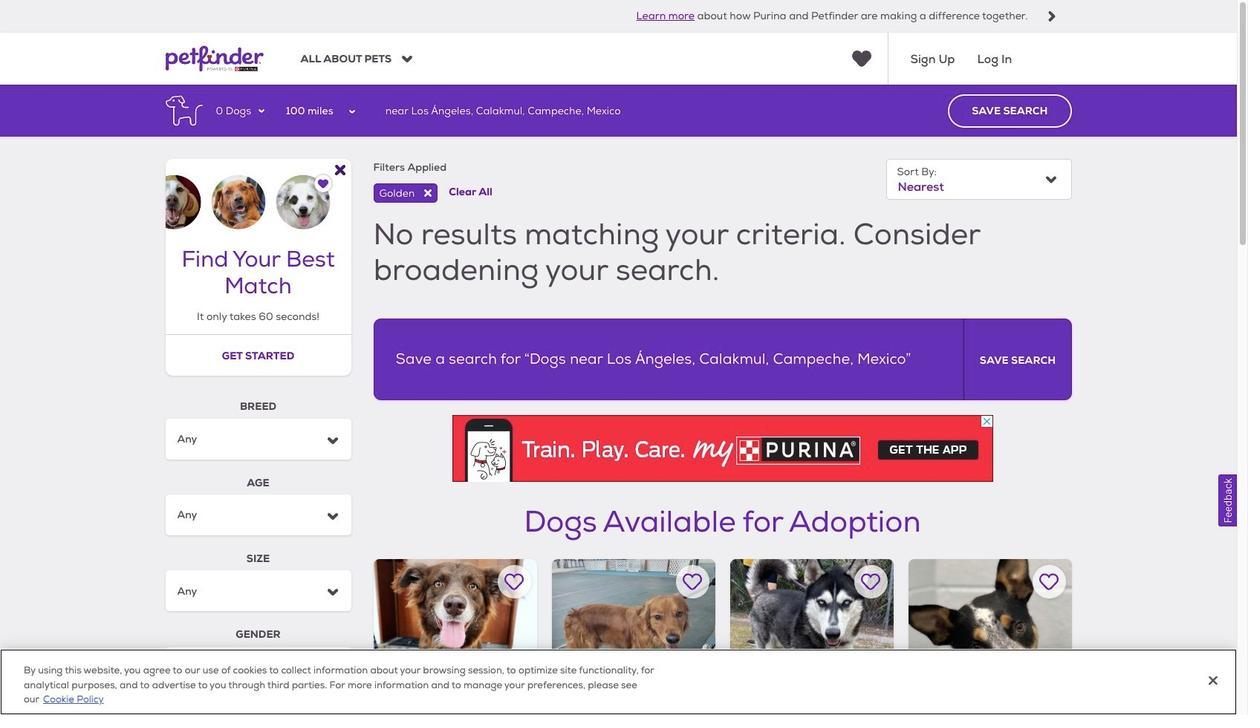 Task type: vqa. For each thing, say whether or not it's contained in the screenshot.
ATLAS, adoptable Dog, Young Male Siberian Husky, Naples, FL. image
yes



Task type: describe. For each thing, give the bounding box(es) containing it.
privacy alert dialog
[[0, 650, 1238, 716]]

advertisement element
[[452, 415, 993, 482]]

alfie, adoptable dog, adult male mixed breed, naples, fl. image
[[909, 560, 1072, 716]]

petfinder home image
[[165, 33, 264, 85]]

potential dog matches image
[[165, 159, 351, 230]]

atlas, adoptable dog, young male siberian husky, naples, fl. image
[[730, 560, 894, 716]]



Task type: locate. For each thing, give the bounding box(es) containing it.
ace 1260, adoptable dog, young male golden retriever, bonita springs, fl. image
[[552, 560, 715, 716]]

freddy, adoptable dog, young male australian shepherd & black labrador retriever mix, cancun, roo, has video. image
[[374, 560, 537, 716]]

main content
[[0, 85, 1238, 716]]



